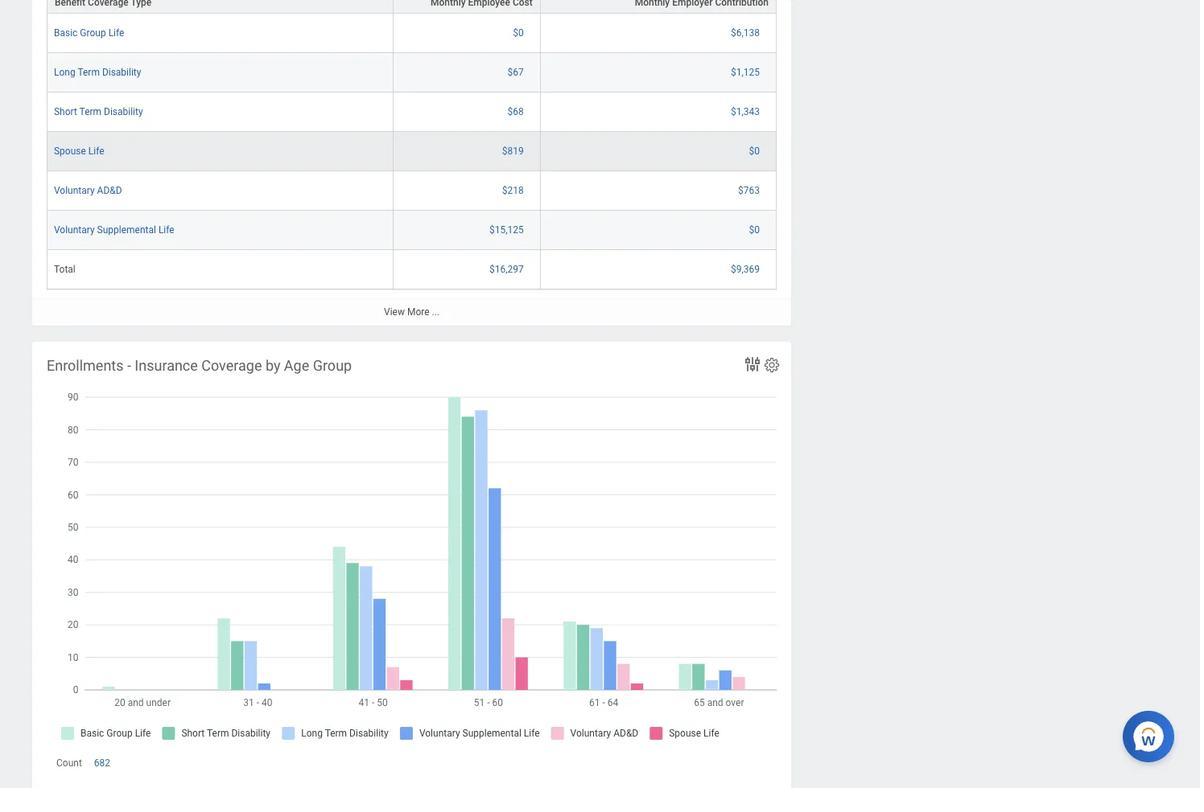 Task type: locate. For each thing, give the bounding box(es) containing it.
group right basic
[[80, 28, 106, 39]]

...
[[432, 307, 439, 318]]

$763
[[738, 185, 760, 197]]

7 row from the top
[[47, 211, 777, 251]]

row containing voluntary supplemental life
[[47, 211, 777, 251]]

1 vertical spatial term
[[79, 107, 102, 118]]

term inside 'link'
[[78, 67, 100, 78]]

0 vertical spatial voluntary
[[54, 185, 95, 197]]

$16,297 button
[[489, 264, 526, 277]]

$67 button
[[508, 66, 526, 79]]

0 vertical spatial term
[[78, 67, 100, 78]]

long term disability
[[54, 67, 141, 78]]

682 button
[[94, 758, 113, 771]]

1 vertical spatial voluntary
[[54, 225, 95, 236]]

life right supplemental
[[159, 225, 174, 236]]

long
[[54, 67, 75, 78]]

spouse
[[54, 146, 86, 157]]

$0
[[513, 28, 524, 39], [749, 146, 760, 157], [749, 225, 760, 236]]

$0 up $763 button on the top right
[[749, 146, 760, 157]]

3 row from the top
[[47, 53, 777, 93]]

$819
[[502, 146, 524, 157]]

long term disability link
[[54, 64, 141, 78]]

2 vertical spatial $0 button
[[749, 224, 762, 237]]

0 vertical spatial disability
[[102, 67, 141, 78]]

disability inside "link"
[[104, 107, 143, 118]]

group inside the enrollments - insurance coverage by age group element
[[313, 357, 352, 374]]

voluntary up "total" element
[[54, 225, 95, 236]]

total
[[54, 264, 76, 276]]

$6,138 button
[[731, 27, 762, 40]]

2 horizontal spatial life
[[159, 225, 174, 236]]

$16,297
[[489, 264, 524, 276]]

$0 button
[[513, 27, 526, 40], [749, 145, 762, 158], [749, 224, 762, 237]]

$15,125 button
[[489, 224, 526, 237]]

$67
[[508, 67, 524, 78]]

disability up short term disability "link"
[[102, 67, 141, 78]]

life right spouse at the top left of page
[[88, 146, 104, 157]]

basic group life link
[[54, 24, 124, 39]]

term inside "link"
[[79, 107, 102, 118]]

$763 button
[[738, 185, 762, 198]]

4 row from the top
[[47, 93, 777, 132]]

disability for short term disability
[[104, 107, 143, 118]]

configure enrollments - insurance coverage by age group image
[[763, 357, 781, 374]]

$1,125 button
[[731, 66, 762, 79]]

1 vertical spatial group
[[313, 357, 352, 374]]

ad&d
[[97, 185, 122, 197]]

group right age
[[313, 357, 352, 374]]

by
[[266, 357, 280, 374]]

1 vertical spatial life
[[88, 146, 104, 157]]

1 voluntary from the top
[[54, 185, 95, 197]]

$0 button up $67 button
[[513, 27, 526, 40]]

row containing total
[[47, 251, 777, 290]]

supplemental
[[97, 225, 156, 236]]

voluntary left the ad&d
[[54, 185, 95, 197]]

$0 button down $763 button on the top right
[[749, 224, 762, 237]]

short term disability link
[[54, 103, 143, 118]]

enrollments - insurance coverage by age group element
[[32, 342, 791, 789]]

$1,343
[[731, 107, 760, 118]]

0 horizontal spatial life
[[88, 146, 104, 157]]

0 vertical spatial group
[[80, 28, 106, 39]]

term right the short
[[79, 107, 102, 118]]

view more ... link
[[32, 299, 791, 326]]

voluntary for voluntary ad&d
[[54, 185, 95, 197]]

0 vertical spatial $0
[[513, 28, 524, 39]]

$0 button for $15,125
[[749, 224, 762, 237]]

$0 up $67 button
[[513, 28, 524, 39]]

enrollments - insurance coverage by coverage type element
[[32, 0, 791, 326]]

$0 for $819
[[749, 146, 760, 157]]

$819 button
[[502, 145, 526, 158]]

0 horizontal spatial group
[[80, 28, 106, 39]]

row containing basic group life
[[47, 14, 777, 53]]

disability down long term disability
[[104, 107, 143, 118]]

8 row from the top
[[47, 251, 777, 290]]

2 vertical spatial $0
[[749, 225, 760, 236]]

life
[[108, 28, 124, 39], [88, 146, 104, 157], [159, 225, 174, 236]]

$68
[[508, 107, 524, 118]]

view more ...
[[384, 307, 439, 318]]

$15,125
[[489, 225, 524, 236]]

6 row from the top
[[47, 172, 777, 211]]

1 horizontal spatial life
[[108, 28, 124, 39]]

0 vertical spatial life
[[108, 28, 124, 39]]

disability
[[102, 67, 141, 78], [104, 107, 143, 118]]

5 row from the top
[[47, 132, 777, 172]]

2 row from the top
[[47, 14, 777, 53]]

row containing short term disability
[[47, 93, 777, 132]]

row
[[47, 0, 777, 14], [47, 14, 777, 53], [47, 53, 777, 93], [47, 93, 777, 132], [47, 132, 777, 172], [47, 172, 777, 211], [47, 211, 777, 251], [47, 251, 777, 290]]

life up long term disability 'link'
[[108, 28, 124, 39]]

voluntary
[[54, 185, 95, 197], [54, 225, 95, 236]]

term right long
[[78, 67, 100, 78]]

term
[[78, 67, 100, 78], [79, 107, 102, 118]]

$1,343 button
[[731, 106, 762, 119]]

age
[[284, 357, 309, 374]]

1 vertical spatial $0
[[749, 146, 760, 157]]

1 horizontal spatial group
[[313, 357, 352, 374]]

2 voluntary from the top
[[54, 225, 95, 236]]

1 vertical spatial disability
[[104, 107, 143, 118]]

$0 button up $763 button on the top right
[[749, 145, 762, 158]]

total element
[[54, 261, 76, 276]]

disability inside 'link'
[[102, 67, 141, 78]]

1 vertical spatial $0 button
[[749, 145, 762, 158]]

2 vertical spatial life
[[159, 225, 174, 236]]

group
[[80, 28, 106, 39], [313, 357, 352, 374]]

$0 down $763 button on the top right
[[749, 225, 760, 236]]

basic
[[54, 28, 78, 39]]

$6,138
[[731, 28, 760, 39]]

$0 for $15,125
[[749, 225, 760, 236]]

682
[[94, 758, 110, 770]]



Task type: describe. For each thing, give the bounding box(es) containing it.
configure and view chart data image
[[743, 355, 762, 374]]

coverage
[[201, 357, 262, 374]]

voluntary ad&d
[[54, 185, 122, 197]]

view
[[384, 307, 405, 318]]

voluntary supplemental life link
[[54, 222, 174, 236]]

-
[[127, 357, 131, 374]]

count
[[56, 758, 82, 770]]

1 row from the top
[[47, 0, 777, 14]]

row containing long term disability
[[47, 53, 777, 93]]

$218
[[502, 185, 524, 197]]

row containing voluntary ad&d
[[47, 172, 777, 211]]

more
[[407, 307, 429, 318]]

0 vertical spatial $0 button
[[513, 27, 526, 40]]

basic group life
[[54, 28, 124, 39]]

$218 button
[[502, 185, 526, 198]]

spouse life
[[54, 146, 104, 157]]

$9,369 button
[[731, 264, 762, 277]]

voluntary supplemental life
[[54, 225, 174, 236]]

life for group
[[108, 28, 124, 39]]

voluntary for voluntary supplemental life
[[54, 225, 95, 236]]

group inside basic group life link
[[80, 28, 106, 39]]

voluntary ad&d link
[[54, 182, 122, 197]]

short term disability
[[54, 107, 143, 118]]

disability for long term disability
[[102, 67, 141, 78]]

$1,125
[[731, 67, 760, 78]]

$0 button for $819
[[749, 145, 762, 158]]

spouse life link
[[54, 143, 104, 157]]

row containing spouse life
[[47, 132, 777, 172]]

short
[[54, 107, 77, 118]]

enrollments
[[47, 357, 124, 374]]

insurance
[[135, 357, 198, 374]]

$9,369
[[731, 264, 760, 276]]

life for supplemental
[[159, 225, 174, 236]]

enrollments - insurance coverage by age group
[[47, 357, 352, 374]]

term for short
[[79, 107, 102, 118]]

$68 button
[[508, 106, 526, 119]]

term for long
[[78, 67, 100, 78]]



Task type: vqa. For each thing, say whether or not it's contained in the screenshot.
the 8,221 BUTTON for 563's 563 button
no



